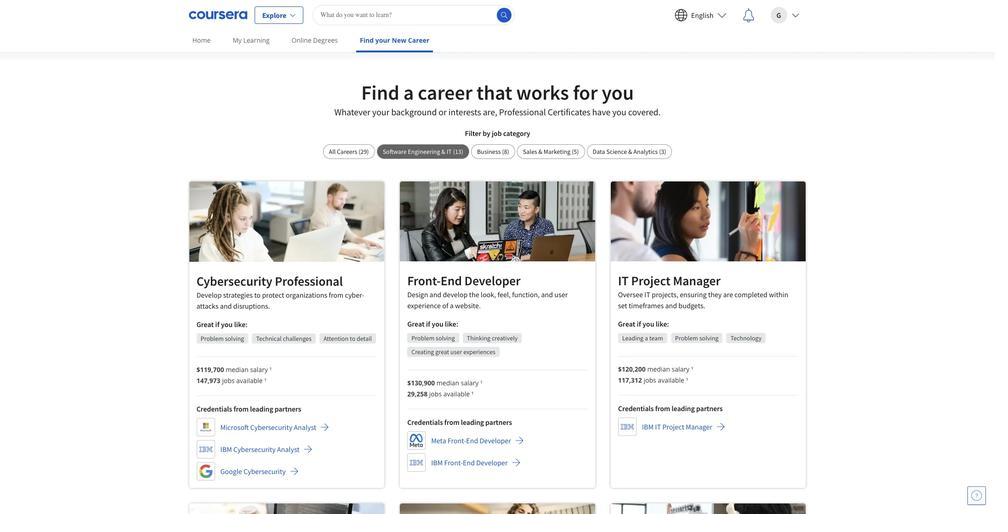 Task type: locate. For each thing, give the bounding box(es) containing it.
1 horizontal spatial credentials
[[407, 418, 443, 427]]

1 horizontal spatial median
[[437, 379, 459, 387]]

user inside front-end developer design and develop the look, feel, function, and user experience of a website.
[[555, 290, 568, 299]]

What do you want to learn? text field
[[313, 5, 515, 25]]

available
[[658, 376, 684, 385], [236, 377, 263, 385], [444, 390, 470, 399]]

attacks
[[197, 302, 219, 311]]

solving left technical
[[225, 335, 244, 343]]

a left team
[[645, 334, 648, 343]]

& left the "(13)"
[[442, 148, 445, 156]]

0 vertical spatial by
[[488, 5, 495, 14]]

leading up meta front-end developer
[[461, 418, 484, 427]]

median right $120,200
[[648, 365, 670, 374]]

2 vertical spatial front-
[[444, 458, 463, 467]]

my learning
[[233, 36, 270, 45]]

like: up team
[[656, 320, 669, 329]]

detail
[[357, 335, 372, 343]]

you up leading a team
[[643, 320, 654, 329]]

end for meta
[[466, 436, 478, 445]]

oversee
[[618, 290, 643, 299]]

0 vertical spatial end
[[441, 273, 462, 289]]

1 horizontal spatial available
[[444, 390, 470, 399]]

microsoft cybersecurity analyst link
[[197, 418, 329, 437]]

0 horizontal spatial credentials from leading partners
[[197, 405, 301, 414]]

partners up microsoft cybersecurity analyst
[[275, 405, 301, 414]]

developer down meta front-end developer
[[476, 458, 508, 467]]

manager
[[673, 273, 721, 289], [686, 423, 713, 432]]

2 vertical spatial developer
[[476, 458, 508, 467]]

(8)
[[502, 148, 509, 156]]

by right filter
[[483, 129, 490, 138]]

2 horizontal spatial available
[[658, 376, 684, 385]]

end down meta front-end developer
[[463, 458, 475, 467]]

0 horizontal spatial of
[[442, 301, 449, 310]]

job up business (8)
[[492, 129, 502, 138]]

1 & from the left
[[442, 148, 445, 156]]

option group
[[323, 144, 672, 159]]

1 vertical spatial entry-
[[465, 16, 484, 25]]

develop
[[443, 290, 468, 299]]

salary
[[672, 365, 690, 374], [250, 366, 268, 374], [461, 379, 479, 387]]

2 horizontal spatial great if you like:
[[618, 320, 669, 329]]

salary inside $119,700 median salary ¹ 147,973 jobs available ¹
[[250, 366, 268, 374]]

learning
[[243, 36, 270, 45]]

home
[[192, 36, 211, 45]]

1 horizontal spatial of
[[663, 5, 670, 14]]

0 horizontal spatial great if you like:
[[197, 320, 248, 329]]

1 horizontal spatial leading
[[461, 418, 484, 427]]

from up ibm it project manager link
[[655, 404, 670, 413]]

developer inside ibm front-end developer link
[[476, 458, 508, 467]]

find
[[360, 36, 374, 45], [361, 80, 400, 105]]

median inside $130,900 median salary ¹ 29,258 jobs available ¹
[[437, 379, 459, 387]]

and inside cybersecurity professional develop strategies to protect organizations from cyber- attacks and disruptions.
[[220, 302, 232, 311]]

credentials for front-
[[407, 418, 443, 427]]

microsoft cybersecurity analyst
[[220, 423, 316, 432]]

great if you like: down attacks
[[197, 320, 248, 329]]

meta front-end developer link
[[407, 432, 524, 450]]

0 horizontal spatial problem
[[201, 335, 224, 343]]

a down develop
[[450, 301, 454, 310]]

median right $130,900
[[437, 379, 459, 387]]

1 horizontal spatial entry-
[[465, 16, 484, 25]]

leading up 'microsoft cybersecurity analyst' link
[[250, 405, 273, 414]]

1 horizontal spatial problem solving
[[412, 334, 455, 342]]

attention
[[324, 335, 349, 343]]

solving up great
[[436, 334, 455, 342]]

0 vertical spatial manager
[[673, 273, 721, 289]]

job left openings
[[224, 0, 234, 10]]

user
[[555, 290, 568, 299], [451, 348, 462, 356]]

1 vertical spatial ibm
[[220, 445, 232, 454]]

and down strategies
[[220, 302, 232, 311]]

0 horizontal spatial like:
[[234, 320, 248, 329]]

front- down meta front-end developer link
[[444, 458, 463, 467]]

english
[[691, 10, 714, 20]]

great down attacks
[[197, 320, 214, 329]]

2 horizontal spatial credentials
[[618, 404, 654, 413]]

meta front-end developer
[[431, 436, 511, 445]]

developer inside meta front-end developer link
[[480, 436, 511, 445]]

1 horizontal spatial a
[[450, 301, 454, 310]]

front- up design
[[407, 273, 441, 289]]

1 vertical spatial level
[[484, 16, 498, 25]]

credentials from leading partners up 'microsoft cybersecurity analyst' link
[[197, 405, 301, 414]]

problem solving down budgets.
[[675, 334, 719, 343]]

great
[[407, 319, 425, 329], [618, 320, 636, 329], [197, 320, 214, 329]]

from left 'cyber-'
[[329, 291, 344, 300]]

if for front-
[[426, 319, 430, 329]]

set
[[618, 301, 627, 310]]

0 vertical spatial front-
[[407, 273, 441, 289]]

jobs for developer
[[429, 390, 442, 399]]

great
[[435, 348, 449, 356]]

0 vertical spatial a
[[404, 80, 414, 105]]

2 vertical spatial end
[[463, 458, 475, 467]]

0 vertical spatial of
[[663, 5, 670, 14]]

like: down the website.
[[445, 319, 458, 329]]

front- for ibm
[[444, 458, 463, 467]]

to
[[254, 291, 261, 300], [350, 335, 356, 343]]

& inside 'button'
[[442, 148, 445, 156]]

entry- down given
[[465, 16, 484, 25]]

and down projects,
[[665, 301, 677, 310]]

median right $119,700
[[226, 366, 249, 374]]

1 horizontal spatial to
[[350, 335, 356, 343]]

None search field
[[313, 5, 515, 25]]

0 horizontal spatial leading
[[250, 405, 273, 414]]

1 horizontal spatial ibm
[[431, 458, 443, 467]]

find up 'whatever'
[[361, 80, 400, 105]]

manager inside 'it project manager oversee it projects, ensuring they are completed within set timeframes and budgets.'
[[673, 273, 721, 289]]

available inside $119,700 median salary ¹ 147,973 jobs available ¹
[[236, 377, 263, 385]]

great for front-
[[407, 319, 425, 329]]

and
[[430, 290, 441, 299], [541, 290, 553, 299], [665, 301, 677, 310], [220, 302, 232, 311]]

1 vertical spatial developer
[[480, 436, 511, 445]]

user right function,
[[555, 290, 568, 299]]

salary for manager
[[672, 365, 690, 374]]

1 horizontal spatial partners
[[486, 418, 512, 427]]

end up ibm front-end developer
[[466, 436, 478, 445]]

solving down budgets.
[[700, 334, 719, 343]]

median inside $119,700 median salary ¹ 147,973 jobs available ¹
[[226, 366, 249, 374]]

you for front-end developer
[[432, 319, 444, 329]]

professional up category
[[499, 106, 546, 118]]

option group containing all careers (29)
[[323, 144, 672, 159]]

0 horizontal spatial median
[[226, 366, 249, 374]]

from up meta on the left bottom of the page
[[445, 418, 460, 427]]

credentials from leading partners for developer
[[407, 418, 512, 427]]

openings
[[236, 0, 264, 10]]

$120,200 median salary ¹ 117,312 jobs available ¹
[[618, 365, 694, 385]]

cybersecurity inside cybersecurity professional develop strategies to protect organizations from cyber- attacks and disruptions.
[[197, 273, 272, 290]]

you down experience
[[432, 319, 444, 329]]

global
[[525, 5, 545, 14]]

from up "microsoft"
[[234, 405, 249, 414]]

0 horizontal spatial credentials
[[197, 405, 232, 414]]

developer up look,
[[465, 273, 521, 289]]

thinking creatively
[[467, 334, 518, 342]]

by right given
[[488, 5, 495, 14]]

1 horizontal spatial solving
[[436, 334, 455, 342]]

0 vertical spatial your
[[375, 36, 390, 45]]

1 vertical spatial end
[[466, 436, 478, 445]]

cybersecurity down ibm cybersecurity analyst
[[244, 467, 286, 476]]

developer up ibm front-end developer
[[480, 436, 511, 445]]

from
[[329, 291, 344, 300], [655, 404, 670, 413], [234, 405, 249, 414], [445, 418, 460, 427]]

problem up $119,700
[[201, 335, 224, 343]]

credentials for it
[[618, 404, 654, 413]]

1 horizontal spatial user
[[555, 290, 568, 299]]

credentials from leading partners up meta front-end developer link
[[407, 418, 512, 427]]

available right 117,312
[[658, 376, 684, 385]]

1 horizontal spatial great
[[407, 319, 425, 329]]

0 horizontal spatial great
[[197, 320, 214, 329]]

your inside find a career that works for you whatever your background or interests are, professional certificates have you covered.
[[372, 106, 390, 118]]

if down attacks
[[215, 320, 220, 329]]

look,
[[481, 290, 496, 299]]

completed
[[735, 290, 768, 299]]

if
[[426, 319, 430, 329], [637, 320, 641, 329], [215, 320, 220, 329]]

find your new career link
[[356, 30, 433, 52]]

analyst inside 'microsoft cybersecurity analyst' link
[[294, 423, 316, 432]]

partners up meta front-end developer
[[486, 418, 512, 427]]

2 vertical spatial a
[[645, 334, 648, 343]]

1 vertical spatial find
[[361, 80, 400, 105]]

0 vertical spatial entry-
[[287, 0, 305, 10]]

credentials from leading partners up ibm it project manager link
[[618, 404, 723, 413]]

great up leading at the right bottom
[[618, 320, 636, 329]]

like: for developer
[[445, 319, 458, 329]]

2 horizontal spatial a
[[645, 334, 648, 343]]

great down experience
[[407, 319, 425, 329]]

2 horizontal spatial if
[[637, 320, 641, 329]]

1 vertical spatial of
[[442, 301, 449, 310]]

1 horizontal spatial salary
[[461, 379, 479, 387]]

0 horizontal spatial user
[[451, 348, 462, 356]]

if down experience
[[426, 319, 430, 329]]

2 horizontal spatial credentials from leading partners
[[618, 404, 723, 413]]

2 horizontal spatial median
[[648, 365, 670, 374]]

problem solving
[[412, 334, 455, 342], [675, 334, 719, 343], [201, 335, 244, 343]]

median for manager
[[648, 365, 670, 374]]

147,973
[[197, 377, 220, 385]]

1 vertical spatial user
[[451, 348, 462, 356]]

problem solving up $119,700
[[201, 335, 244, 343]]

credentials from leading partners for manager
[[618, 404, 723, 413]]

leading up ibm it project manager
[[672, 404, 695, 413]]

1 vertical spatial analyst
[[277, 445, 300, 454]]

0 horizontal spatial salary
[[250, 366, 268, 374]]

rating
[[450, 5, 468, 14]]

a
[[404, 80, 414, 105], [450, 301, 454, 310], [645, 334, 648, 343]]

ibm it project manager link
[[618, 418, 725, 436]]

cybersecurity up ibm cybersecurity analyst
[[250, 423, 292, 432]]

cybersecurity analyst image
[[189, 182, 384, 262]]

2 horizontal spatial &
[[628, 148, 632, 156]]

jobs inside $119,700 median salary ¹ 147,973 jobs available ¹
[[222, 377, 235, 385]]

from inside cybersecurity professional develop strategies to protect organizations from cyber- attacks and disruptions.
[[329, 291, 344, 300]]

cybersecurity up strategies
[[197, 273, 272, 290]]

entry- inside job openings across entry-level professional certificate fields¹
[[287, 0, 305, 10]]

to inside cybersecurity professional develop strategies to protect organizations from cyber- attacks and disruptions.
[[254, 291, 261, 300]]

0 vertical spatial developer
[[465, 273, 521, 289]]

0 horizontal spatial problem solving
[[201, 335, 244, 343]]

your
[[375, 36, 390, 45], [372, 106, 390, 118]]

like: down disruptions.
[[234, 320, 248, 329]]

find left new
[[360, 36, 374, 45]]

professional down the 200,000+
[[500, 16, 538, 25]]

develop
[[197, 291, 222, 300]]

jobs inside $130,900 median salary ¹ 29,258 jobs available ¹
[[429, 390, 442, 399]]

problem for cybersecurity professional
[[201, 335, 224, 343]]

leading a team
[[622, 334, 663, 343]]

find for a
[[361, 80, 400, 105]]

1 vertical spatial your
[[372, 106, 390, 118]]

analyst
[[294, 423, 316, 432], [277, 445, 300, 454]]

analyst for microsoft cybersecurity analyst
[[294, 423, 316, 432]]

partners up ibm it project manager
[[696, 404, 723, 413]]

2 vertical spatial ibm
[[431, 458, 443, 467]]

my
[[233, 36, 242, 45]]

cybersecurity for ibm
[[234, 445, 276, 454]]

business (8)
[[477, 148, 509, 156]]

& right science
[[628, 148, 632, 156]]

2 horizontal spatial salary
[[672, 365, 690, 374]]

1 horizontal spatial great if you like:
[[407, 319, 458, 329]]

available right 29,258
[[444, 390, 470, 399]]

0 horizontal spatial level
[[305, 0, 320, 10]]

1 horizontal spatial problem
[[412, 334, 435, 342]]

your right 'whatever'
[[372, 106, 390, 118]]

& inside button
[[628, 148, 632, 156]]

you for it project manager
[[643, 320, 654, 329]]

1 vertical spatial to
[[350, 335, 356, 343]]

2 & from the left
[[539, 148, 543, 156]]

great if you like: for front-
[[407, 319, 458, 329]]

0 vertical spatial user
[[555, 290, 568, 299]]

jobs right 117,312
[[644, 376, 656, 385]]

projects,
[[652, 290, 679, 299]]

analyst for ibm cybersecurity analyst
[[277, 445, 300, 454]]

1 vertical spatial front-
[[448, 436, 466, 445]]

0 horizontal spatial job
[[224, 0, 234, 10]]

0 vertical spatial ibm
[[642, 423, 654, 432]]

a up the background
[[404, 80, 414, 105]]

a inside find a career that works for you whatever your background or interests are, professional certificates have you covered.
[[404, 80, 414, 105]]

user right great
[[451, 348, 462, 356]]

median inside $120,200 median salary ¹ 117,312 jobs available ¹
[[648, 365, 670, 374]]

leading for manager
[[672, 404, 695, 413]]

study
[[695, 5, 712, 14]]

thinking
[[467, 334, 491, 342]]

0 vertical spatial level
[[305, 0, 320, 10]]

0 horizontal spatial entry-
[[287, 0, 305, 10]]

certificate
[[266, 11, 297, 21]]

of down develop
[[442, 301, 449, 310]]

interests
[[449, 106, 481, 118]]

1 vertical spatial manager
[[686, 423, 713, 432]]

salary inside $130,900 median salary ¹ 29,258 jobs available ¹
[[461, 379, 479, 387]]

find inside find a career that works for you whatever your background or interests are, professional certificates have you covered.
[[361, 80, 400, 105]]

0 horizontal spatial ibm
[[220, 445, 232, 454]]

median
[[648, 365, 670, 374], [226, 366, 249, 374], [437, 379, 459, 387]]

analytics
[[634, 148, 658, 156]]

credentials up "microsoft"
[[197, 405, 232, 414]]

0 horizontal spatial if
[[215, 320, 220, 329]]

end up develop
[[441, 273, 462, 289]]

like: for develop
[[234, 320, 248, 329]]

analyst inside ibm cybersecurity analyst link
[[277, 445, 300, 454]]

0 vertical spatial find
[[360, 36, 374, 45]]

0 horizontal spatial to
[[254, 291, 261, 300]]

0 vertical spatial project
[[631, 273, 671, 289]]

whatever
[[335, 106, 370, 118]]

they
[[708, 290, 722, 299]]

& right sales
[[539, 148, 543, 156]]

g
[[777, 10, 781, 20]]

2 horizontal spatial leading
[[672, 404, 695, 413]]

salary inside $120,200 median salary ¹ 117,312 jobs available ¹
[[672, 365, 690, 374]]

2 horizontal spatial like:
[[656, 320, 669, 329]]

3 & from the left
[[628, 148, 632, 156]]

software
[[383, 148, 407, 156]]

1 horizontal spatial if
[[426, 319, 430, 329]]

or
[[439, 106, 447, 118]]

jobs
[[644, 376, 656, 385], [222, 377, 235, 385], [429, 390, 442, 399]]

level down given
[[484, 16, 498, 25]]

credentials up meta on the left bottom of the page
[[407, 418, 443, 427]]

0 horizontal spatial &
[[442, 148, 445, 156]]

0 horizontal spatial a
[[404, 80, 414, 105]]

solving for professional
[[225, 335, 244, 343]]

to up disruptions.
[[254, 291, 261, 300]]

you down strategies
[[221, 320, 233, 329]]

front- right meta on the left bottom of the page
[[448, 436, 466, 445]]

All Careers (29) button
[[323, 144, 375, 159]]

jobs right 29,258
[[429, 390, 442, 399]]

budgets.
[[679, 301, 705, 310]]

entry- up "fields¹" at the left
[[287, 0, 305, 10]]

to left detail
[[350, 335, 356, 343]]

0 horizontal spatial jobs
[[222, 377, 235, 385]]

2 horizontal spatial jobs
[[644, 376, 656, 385]]

front- for meta
[[448, 436, 466, 445]]

level up "fields¹" at the left
[[305, 0, 320, 10]]

&
[[442, 148, 445, 156], [539, 148, 543, 156], [628, 148, 632, 156]]

Data Science & Analytics (3) button
[[587, 144, 672, 159]]

and inside 'it project manager oversee it projects, ensuring they are completed within set timeframes and budgets.'
[[665, 301, 677, 310]]

professional inside average rating given by 200,000+ global learners enrolled in an entry-level professional certificate²
[[500, 16, 538, 25]]

by
[[488, 5, 495, 14], [483, 129, 490, 138]]

1 horizontal spatial like:
[[445, 319, 458, 329]]

you right have
[[612, 106, 627, 118]]

level inside job openings across entry-level professional certificate fields¹
[[305, 0, 320, 10]]

0 vertical spatial to
[[254, 291, 261, 300]]

0 horizontal spatial available
[[236, 377, 263, 385]]

experiences
[[464, 348, 496, 356]]

professional up organizations
[[275, 273, 343, 290]]

great if you like: down experience
[[407, 319, 458, 329]]

week³
[[725, 5, 744, 14]]

0 horizontal spatial solving
[[225, 335, 244, 343]]

1 vertical spatial a
[[450, 301, 454, 310]]

1 horizontal spatial level
[[484, 16, 498, 25]]

function,
[[512, 290, 540, 299]]

you for cybersecurity professional
[[221, 320, 233, 329]]

problem right team
[[675, 334, 698, 343]]

available inside $120,200 median salary ¹ 117,312 jobs available ¹
[[658, 376, 684, 385]]

developer for ibm front-end developer
[[476, 458, 508, 467]]

solving for end
[[436, 334, 455, 342]]

jobs right 147,973
[[222, 377, 235, 385]]

1 horizontal spatial credentials from leading partners
[[407, 418, 512, 427]]

job inside job openings across entry-level professional certificate fields¹
[[224, 0, 234, 10]]

problem solving up great
[[412, 334, 455, 342]]

problem up creating
[[412, 334, 435, 342]]

organizations
[[286, 291, 327, 300]]

available inside $130,900 median salary ¹ 29,258 jobs available ¹
[[444, 390, 470, 399]]

2 horizontal spatial great
[[618, 320, 636, 329]]

credentials down 117,312
[[618, 404, 654, 413]]

great if you like: up leading a team
[[618, 320, 669, 329]]

professional inside find a career that works for you whatever your background or interests are, professional certificates have you covered.
[[499, 106, 546, 118]]

professional up degrees
[[321, 0, 359, 10]]

2 horizontal spatial partners
[[696, 404, 723, 413]]

professional inside job openings across entry-level professional certificate fields¹
[[321, 0, 359, 10]]

1 horizontal spatial job
[[492, 129, 502, 138]]

of inside front-end developer design and develop the look, feel, function, and user experience of a website.
[[442, 301, 449, 310]]

of left flexible
[[663, 5, 670, 14]]

solving
[[436, 334, 455, 342], [700, 334, 719, 343], [225, 335, 244, 343]]

careers
[[337, 148, 357, 156]]

if up leading a team
[[637, 320, 641, 329]]

timeframes
[[629, 301, 664, 310]]

problem solving for professional
[[201, 335, 244, 343]]

project
[[631, 273, 671, 289], [663, 423, 684, 432]]

if for it
[[637, 320, 641, 329]]

leading for developer
[[461, 418, 484, 427]]

are
[[723, 290, 733, 299]]

certificates
[[548, 106, 591, 118]]

credentials from leading partners
[[618, 404, 723, 413], [197, 405, 301, 414], [407, 418, 512, 427]]

jobs inside $120,200 median salary ¹ 117,312 jobs available ¹
[[644, 376, 656, 385]]

cybersecurity up google cybersecurity
[[234, 445, 276, 454]]

your left new
[[375, 36, 390, 45]]

design
[[407, 290, 428, 299]]

2 horizontal spatial problem
[[675, 334, 698, 343]]

available right 147,973
[[236, 377, 263, 385]]

0 vertical spatial analyst
[[294, 423, 316, 432]]

cybersecurity professional develop strategies to protect organizations from cyber- attacks and disruptions.
[[197, 273, 364, 311]]



Task type: vqa. For each thing, say whether or not it's contained in the screenshot.
the top By
yes



Task type: describe. For each thing, give the bounding box(es) containing it.
& for data science & analytics (3)
[[628, 148, 632, 156]]

experience
[[407, 301, 441, 310]]

given
[[469, 5, 486, 14]]

$120,200
[[618, 365, 646, 374]]

career
[[418, 80, 473, 105]]

$119,700
[[197, 366, 224, 374]]

great if you like: for cybersecurity
[[197, 320, 248, 329]]

my learning link
[[229, 30, 273, 51]]

fields¹
[[299, 11, 318, 21]]

all
[[329, 148, 336, 156]]

1 vertical spatial project
[[663, 423, 684, 432]]

career
[[408, 36, 430, 45]]

ibm for cybersecurity professional
[[220, 445, 232, 454]]

are,
[[483, 106, 497, 118]]

works
[[516, 80, 569, 105]]

median for developer
[[437, 379, 459, 387]]

2 horizontal spatial solving
[[700, 334, 719, 343]]

coursera image
[[189, 8, 247, 22]]

cybersecurity for microsoft
[[250, 423, 292, 432]]

creatively
[[492, 334, 518, 342]]

of flexible study per week³
[[663, 5, 744, 14]]

job openings across entry-level professional certificate fields¹
[[224, 0, 359, 21]]

help center image
[[971, 491, 982, 502]]

1 vertical spatial by
[[483, 129, 490, 138]]

technical challenges
[[256, 335, 312, 343]]

ibm cybersecurity analyst
[[220, 445, 300, 454]]

marketing
[[544, 148, 571, 156]]

great if you like: for it
[[618, 320, 669, 329]]

average rating given by 200,000+ global learners enrolled in an entry-level professional certificate²
[[422, 5, 574, 25]]

website.
[[455, 301, 481, 310]]

project inside 'it project manager oversee it projects, ensuring they are completed within set timeframes and budgets.'
[[631, 273, 671, 289]]

within
[[769, 290, 789, 299]]

ensuring
[[680, 290, 707, 299]]

2 horizontal spatial problem solving
[[675, 334, 719, 343]]

find your new career
[[360, 36, 430, 45]]

& for software engineering & it (13)
[[442, 148, 445, 156]]

degrees
[[313, 36, 338, 45]]

covered.
[[628, 106, 661, 118]]

(13)
[[453, 148, 463, 156]]

feel,
[[498, 290, 511, 299]]

all careers (29)
[[329, 148, 369, 156]]

by inside average rating given by 200,000+ global learners enrolled in an entry-level professional certificate²
[[488, 5, 495, 14]]

an
[[456, 16, 464, 25]]

great for cybersecurity
[[197, 320, 214, 329]]

Business (8) button
[[471, 144, 515, 159]]

enrolled
[[422, 16, 447, 25]]

team
[[650, 334, 663, 343]]

microsoft
[[220, 423, 249, 432]]

ibm for front-end developer
[[431, 458, 443, 467]]

salary for developer
[[461, 379, 479, 387]]

available for developer
[[444, 390, 470, 399]]

from for cybersecurity professional
[[234, 405, 249, 414]]

$130,900
[[407, 379, 435, 387]]

explore button
[[254, 6, 304, 24]]

a inside front-end developer design and develop the look, feel, function, and user experience of a website.
[[450, 301, 454, 310]]

end for ibm
[[463, 458, 475, 467]]

ibm it project manager
[[642, 423, 713, 432]]

developer inside front-end developer design and develop the look, feel, function, and user experience of a website.
[[465, 273, 521, 289]]

2 horizontal spatial ibm
[[642, 423, 654, 432]]

certificate²
[[539, 16, 574, 25]]

great for it
[[618, 320, 636, 329]]

Sales & Marketing (5) button
[[517, 144, 585, 159]]

Software Engineering & IT (13) button
[[377, 144, 469, 159]]

ibm front-end developer link
[[407, 454, 521, 472]]

200,000+
[[496, 5, 524, 14]]

sales & marketing (5)
[[523, 148, 579, 156]]

explore
[[262, 10, 287, 20]]

level inside average rating given by 200,000+ global learners enrolled in an entry-level professional certificate²
[[484, 16, 498, 25]]

data
[[593, 148, 605, 156]]

google cybersecurity
[[220, 467, 286, 476]]

a for find
[[404, 80, 414, 105]]

google
[[220, 467, 242, 476]]

and up experience
[[430, 290, 441, 299]]

sales
[[523, 148, 537, 156]]

average
[[424, 5, 449, 14]]

find a career that works for you whatever your background or interests are, professional certificates have you covered.
[[335, 80, 661, 118]]

end inside front-end developer design and develop the look, feel, function, and user experience of a website.
[[441, 273, 462, 289]]

a for leading
[[645, 334, 648, 343]]

background
[[391, 106, 437, 118]]

problem for front-end developer
[[412, 334, 435, 342]]

developer for meta front-end developer
[[480, 436, 511, 445]]

meta
[[431, 436, 446, 445]]

jobs for manager
[[644, 376, 656, 385]]

category
[[503, 129, 530, 138]]

leading
[[622, 334, 644, 343]]

like: for manager
[[656, 320, 669, 329]]

entry- inside average rating given by 200,000+ global learners enrolled in an entry-level professional certificate²
[[465, 16, 484, 25]]

median for develop
[[226, 366, 249, 374]]

technology
[[731, 334, 762, 343]]

credentials from leading partners for develop
[[197, 405, 301, 414]]

ibm cybersecurity analyst link
[[197, 440, 312, 459]]

salary for develop
[[250, 366, 268, 374]]

29,258
[[407, 390, 428, 399]]

(29)
[[359, 148, 369, 156]]

cybersecurity for google
[[244, 467, 286, 476]]

jobs for develop
[[222, 377, 235, 385]]

protect
[[262, 291, 284, 300]]

learners
[[546, 5, 571, 14]]

problem solving for end
[[412, 334, 455, 342]]

filter by job category
[[465, 129, 530, 138]]

filter
[[465, 129, 481, 138]]

available for manager
[[658, 376, 684, 385]]

the
[[469, 290, 479, 299]]

partners for developer
[[486, 418, 512, 427]]

strategies
[[223, 291, 253, 300]]

if for cybersecurity
[[215, 320, 220, 329]]

disruptions.
[[233, 302, 270, 311]]

software engineering & it (13)
[[383, 148, 463, 156]]

professional inside cybersecurity professional develop strategies to protect organizations from cyber- attacks and disruptions.
[[275, 273, 343, 290]]

find for your
[[360, 36, 374, 45]]

ibm front-end developer
[[431, 458, 508, 467]]

(5)
[[572, 148, 579, 156]]

creating
[[412, 348, 434, 356]]

credentials for cybersecurity
[[197, 405, 232, 414]]

partners for manager
[[696, 404, 723, 413]]

flexible
[[671, 5, 693, 14]]

& inside button
[[539, 148, 543, 156]]

partners for develop
[[275, 405, 301, 414]]

from for it project manager
[[655, 404, 670, 413]]

engineering
[[408, 148, 440, 156]]

new
[[392, 36, 406, 45]]

and right function,
[[541, 290, 553, 299]]

front- inside front-end developer design and develop the look, feel, function, and user experience of a website.
[[407, 273, 441, 289]]

business
[[477, 148, 501, 156]]

available for develop
[[236, 377, 263, 385]]

front-end developer design and develop the look, feel, function, and user experience of a website.
[[407, 273, 568, 310]]

from for front-end developer
[[445, 418, 460, 427]]

leading for develop
[[250, 405, 273, 414]]

it inside 'button'
[[447, 148, 452, 156]]

you up have
[[602, 80, 634, 105]]

science
[[607, 148, 627, 156]]

google cybersecurity link
[[197, 463, 299, 481]]

online degrees link
[[288, 30, 342, 51]]

$119,700 median salary ¹ 147,973 jobs available ¹
[[197, 366, 272, 385]]



